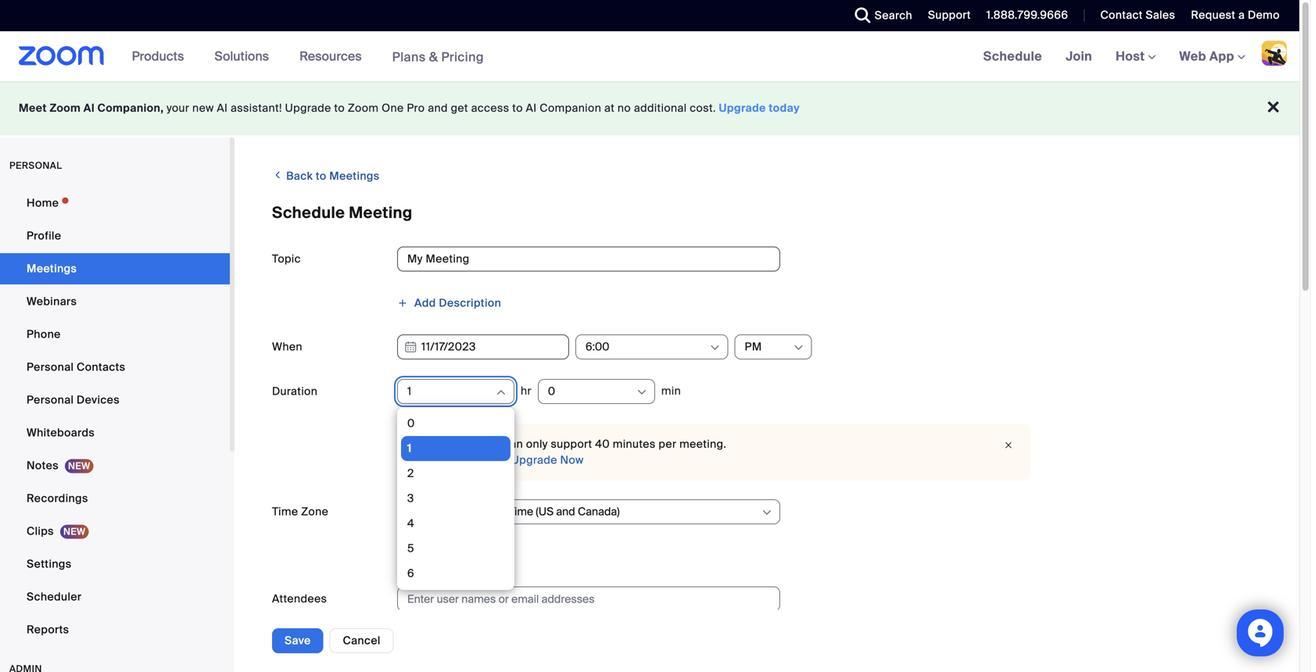 Task type: locate. For each thing, give the bounding box(es) containing it.
schedule down 1.888.799.9666
[[983, 48, 1042, 64]]

meetings
[[329, 169, 380, 183], [27, 262, 77, 276]]

web app
[[1179, 48, 1234, 64]]

hr
[[521, 384, 532, 398]]

show options image right the pm popup button
[[792, 342, 805, 354]]

search button
[[843, 0, 916, 31]]

2 personal from the top
[[27, 393, 74, 407]]

&
[[429, 49, 438, 65]]

0 inside popup button
[[548, 384, 556, 399]]

0 button
[[548, 380, 635, 403]]

1 horizontal spatial show options image
[[792, 342, 805, 354]]

schedule
[[983, 48, 1042, 64], [272, 203, 345, 223]]

0 up your
[[407, 416, 415, 431]]

2 horizontal spatial upgrade
[[719, 101, 766, 115]]

1 vertical spatial meetings
[[27, 262, 77, 276]]

personal up whiteboards
[[27, 393, 74, 407]]

only
[[526, 437, 548, 451]]

time
[[272, 505, 298, 519]]

0 vertical spatial schedule
[[983, 48, 1042, 64]]

1 horizontal spatial ai
[[217, 101, 228, 115]]

1 up your
[[407, 384, 412, 399]]

back
[[286, 169, 313, 183]]

Topic text field
[[397, 247, 780, 272]]

2 1 from the top
[[407, 441, 412, 456]]

0 horizontal spatial to
[[316, 169, 326, 183]]

personal
[[27, 360, 74, 374], [27, 393, 74, 407]]

close image
[[999, 438, 1018, 453]]

notes link
[[0, 450, 230, 482]]

show options image
[[709, 342, 721, 354], [761, 507, 773, 519]]

2 zoom from the left
[[348, 101, 379, 115]]

0 horizontal spatial ai
[[84, 101, 95, 115]]

schedule down back
[[272, 203, 345, 223]]

upgrade
[[285, 101, 331, 115], [719, 101, 766, 115], [511, 453, 557, 468]]

meet zoom ai companion, your new ai assistant! upgrade to zoom one pro and get access to ai companion at no additional cost. upgrade today
[[19, 101, 800, 115]]

your current plan can only support 40 minutes per meeting. need more time? upgrade now
[[410, 437, 726, 468]]

1 vertical spatial show options image
[[761, 507, 773, 519]]

1 inside "0 1 2 3 4 5 6"
[[407, 441, 412, 456]]

personal contacts link
[[0, 352, 230, 383]]

zoom right meet
[[50, 101, 81, 115]]

to down "resources" dropdown button
[[334, 101, 345, 115]]

0 right hr
[[548, 384, 556, 399]]

show options image for 0
[[636, 386, 648, 399]]

whiteboards link
[[0, 417, 230, 449]]

schedule for schedule
[[983, 48, 1042, 64]]

pricing
[[441, 49, 484, 65]]

banner containing products
[[0, 31, 1299, 82]]

6
[[407, 566, 414, 581]]

0 vertical spatial 1
[[407, 384, 412, 399]]

duration
[[272, 384, 318, 399]]

1
[[407, 384, 412, 399], [407, 441, 412, 456]]

sales
[[1146, 8, 1175, 22]]

host
[[1116, 48, 1148, 64]]

show options image for 'select time zone' text field
[[761, 507, 773, 519]]

and
[[428, 101, 448, 115]]

When text field
[[397, 335, 569, 360]]

0 for 0
[[548, 384, 556, 399]]

profile picture image
[[1262, 41, 1287, 66]]

1 horizontal spatial 0
[[548, 384, 556, 399]]

contact
[[1100, 8, 1143, 22]]

select start time text field
[[586, 335, 708, 359]]

0 vertical spatial 0
[[548, 384, 556, 399]]

cancel
[[343, 634, 381, 648]]

ai
[[84, 101, 95, 115], [217, 101, 228, 115], [526, 101, 537, 115]]

1.888.799.9666 button
[[975, 0, 1072, 31], [986, 8, 1068, 22]]

banner
[[0, 31, 1299, 82]]

host button
[[1116, 48, 1156, 64]]

0 vertical spatial show options image
[[709, 342, 721, 354]]

can
[[504, 437, 523, 451]]

solutions
[[215, 48, 269, 64]]

upgrade down product information navigation
[[285, 101, 331, 115]]

1 horizontal spatial zoom
[[348, 101, 379, 115]]

scheduler link
[[0, 582, 230, 613]]

schedule inside meetings navigation
[[983, 48, 1042, 64]]

zoom left one in the left of the page
[[348, 101, 379, 115]]

meetings up schedule meeting
[[329, 169, 380, 183]]

1 vertical spatial show options image
[[636, 386, 648, 399]]

upgrade right cost.
[[719, 101, 766, 115]]

request a demo link
[[1179, 0, 1299, 31], [1191, 8, 1280, 22]]

1 vertical spatial 1
[[407, 441, 412, 456]]

1 vertical spatial personal
[[27, 393, 74, 407]]

personal down phone
[[27, 360, 74, 374]]

personal
[[9, 159, 62, 172]]

0
[[548, 384, 556, 399], [407, 416, 415, 431]]

to right the access
[[512, 101, 523, 115]]

meetings up webinars
[[27, 262, 77, 276]]

4
[[407, 516, 414, 531]]

1.888.799.9666 button up join
[[975, 0, 1072, 31]]

your
[[167, 101, 189, 115]]

zoom
[[50, 101, 81, 115], [348, 101, 379, 115]]

attendees
[[272, 592, 327, 606]]

0 vertical spatial meetings
[[329, 169, 380, 183]]

phone link
[[0, 319, 230, 350]]

contact sales
[[1100, 8, 1175, 22]]

upgrade down only
[[511, 453, 557, 468]]

scheduler
[[27, 590, 82, 604]]

1 horizontal spatial schedule
[[983, 48, 1042, 64]]

description
[[439, 296, 501, 310]]

1 up 2
[[407, 441, 412, 456]]

add
[[414, 296, 436, 310]]

solutions button
[[215, 31, 276, 81]]

2 horizontal spatial ai
[[526, 101, 537, 115]]

0 vertical spatial personal
[[27, 360, 74, 374]]

1 horizontal spatial show options image
[[761, 507, 773, 519]]

ai left the companion
[[526, 101, 537, 115]]

0 horizontal spatial zoom
[[50, 101, 81, 115]]

2
[[407, 466, 414, 481]]

when
[[272, 340, 302, 354]]

0 vertical spatial show options image
[[792, 342, 805, 354]]

show options image for the select start time text field
[[709, 342, 721, 354]]

select time zone text field
[[407, 500, 760, 524]]

0 horizontal spatial 0
[[407, 416, 415, 431]]

support
[[928, 8, 971, 22]]

save
[[285, 634, 311, 648]]

reports link
[[0, 614, 230, 646]]

0 horizontal spatial meetings
[[27, 262, 77, 276]]

companion,
[[97, 101, 164, 115]]

0 horizontal spatial schedule
[[272, 203, 345, 223]]

Persistent Chat, enter email address,Enter user names or email addresses text field
[[407, 588, 756, 611]]

upgrade inside your current plan can only support 40 minutes per meeting. need more time? upgrade now
[[511, 453, 557, 468]]

back to meetings link
[[272, 163, 380, 189]]

contacts
[[77, 360, 125, 374]]

new
[[192, 101, 214, 115]]

your
[[410, 437, 433, 451]]

no
[[618, 101, 631, 115]]

ai left companion,
[[84, 101, 95, 115]]

personal for personal devices
[[27, 393, 74, 407]]

0 horizontal spatial show options image
[[636, 386, 648, 399]]

schedule for schedule meeting
[[272, 203, 345, 223]]

recordings
[[27, 491, 88, 506]]

list box
[[401, 411, 511, 672]]

personal contacts
[[27, 360, 125, 374]]

1 personal from the top
[[27, 360, 74, 374]]

1 vertical spatial schedule
[[272, 203, 345, 223]]

current
[[436, 437, 475, 451]]

1 vertical spatial 0
[[407, 416, 415, 431]]

notes
[[27, 459, 59, 473]]

0 horizontal spatial show options image
[[709, 342, 721, 354]]

1 horizontal spatial upgrade
[[511, 453, 557, 468]]

show options image
[[792, 342, 805, 354], [636, 386, 648, 399]]

back to meetings
[[283, 169, 380, 183]]

ai right 'new' at the left of page
[[217, 101, 228, 115]]

1 1 from the top
[[407, 384, 412, 399]]

1 inside popup button
[[407, 384, 412, 399]]

plans & pricing link
[[392, 49, 484, 65], [392, 49, 484, 65]]

additional
[[634, 101, 687, 115]]

show options image left min in the right of the page
[[636, 386, 648, 399]]

to right back
[[316, 169, 326, 183]]

1 ai from the left
[[84, 101, 95, 115]]

zone
[[301, 505, 328, 519]]



Task type: vqa. For each thing, say whether or not it's contained in the screenshot.
first 1 from the bottom of the page
yes



Task type: describe. For each thing, give the bounding box(es) containing it.
access
[[471, 101, 509, 115]]

demo
[[1248, 8, 1280, 22]]

pro
[[407, 101, 425, 115]]

upgrade now link
[[508, 453, 584, 468]]

personal devices link
[[0, 385, 230, 416]]

time zone
[[272, 505, 328, 519]]

whiteboards
[[27, 426, 95, 440]]

1 zoom from the left
[[50, 101, 81, 115]]

topic
[[272, 252, 301, 266]]

40
[[595, 437, 610, 451]]

a
[[1238, 8, 1245, 22]]

at
[[604, 101, 615, 115]]

request a demo
[[1191, 8, 1280, 22]]

support
[[551, 437, 592, 451]]

plans
[[392, 49, 426, 65]]

3
[[407, 491, 414, 506]]

add description button
[[397, 291, 501, 315]]

zoom logo image
[[19, 46, 104, 66]]

products button
[[132, 31, 191, 81]]

minutes
[[613, 437, 656, 451]]

meetings inside personal menu menu
[[27, 262, 77, 276]]

min
[[661, 384, 681, 398]]

more
[[442, 453, 469, 468]]

plan
[[478, 437, 501, 451]]

recurring meeting
[[416, 549, 515, 563]]

search
[[875, 8, 912, 23]]

reports
[[27, 623, 69, 637]]

web
[[1179, 48, 1206, 64]]

hide options image
[[495, 386, 507, 399]]

join
[[1066, 48, 1092, 64]]

home link
[[0, 188, 230, 219]]

recordings link
[[0, 483, 230, 514]]

time?
[[472, 453, 502, 468]]

personal menu menu
[[0, 188, 230, 647]]

join link
[[1054, 31, 1104, 81]]

2 ai from the left
[[217, 101, 228, 115]]

show options image for pm
[[792, 342, 805, 354]]

clips
[[27, 524, 54, 539]]

today
[[769, 101, 800, 115]]

meeting
[[471, 549, 515, 563]]

5
[[407, 541, 414, 556]]

phone
[[27, 327, 61, 342]]

profile link
[[0, 220, 230, 252]]

personal for personal contacts
[[27, 360, 74, 374]]

companion
[[540, 101, 601, 115]]

plans & pricing
[[392, 49, 484, 65]]

web app button
[[1179, 48, 1245, 64]]

pm
[[745, 340, 762, 354]]

list box containing 0
[[401, 411, 511, 672]]

product information navigation
[[120, 31, 496, 82]]

cancel button
[[330, 629, 394, 654]]

meetings link
[[0, 253, 230, 285]]

webinars link
[[0, 286, 230, 317]]

upgrade today link
[[719, 101, 800, 115]]

get
[[451, 101, 468, 115]]

profile
[[27, 229, 61, 243]]

2 horizontal spatial to
[[512, 101, 523, 115]]

left image
[[272, 167, 283, 183]]

meeting
[[349, 203, 412, 223]]

schedule meeting
[[272, 203, 412, 223]]

products
[[132, 48, 184, 64]]

home
[[27, 196, 59, 210]]

1.888.799.9666
[[986, 8, 1068, 22]]

1 horizontal spatial meetings
[[329, 169, 380, 183]]

1.888.799.9666 button up schedule link
[[986, 8, 1068, 22]]

3 ai from the left
[[526, 101, 537, 115]]

clips link
[[0, 516, 230, 547]]

now
[[560, 453, 584, 468]]

webinars
[[27, 294, 77, 309]]

request
[[1191, 8, 1236, 22]]

meeting.
[[679, 437, 726, 451]]

meet zoom ai companion, footer
[[0, 81, 1299, 135]]

1 horizontal spatial to
[[334, 101, 345, 115]]

meetings navigation
[[972, 31, 1299, 82]]

save button
[[272, 629, 323, 654]]

resources
[[299, 48, 362, 64]]

assistant!
[[231, 101, 282, 115]]

settings link
[[0, 549, 230, 580]]

add image
[[397, 298, 408, 309]]

app
[[1209, 48, 1234, 64]]

0 for 0 1 2 3 4 5 6
[[407, 416, 415, 431]]

pm button
[[745, 335, 792, 359]]

0 horizontal spatial upgrade
[[285, 101, 331, 115]]

add description
[[414, 296, 501, 310]]



